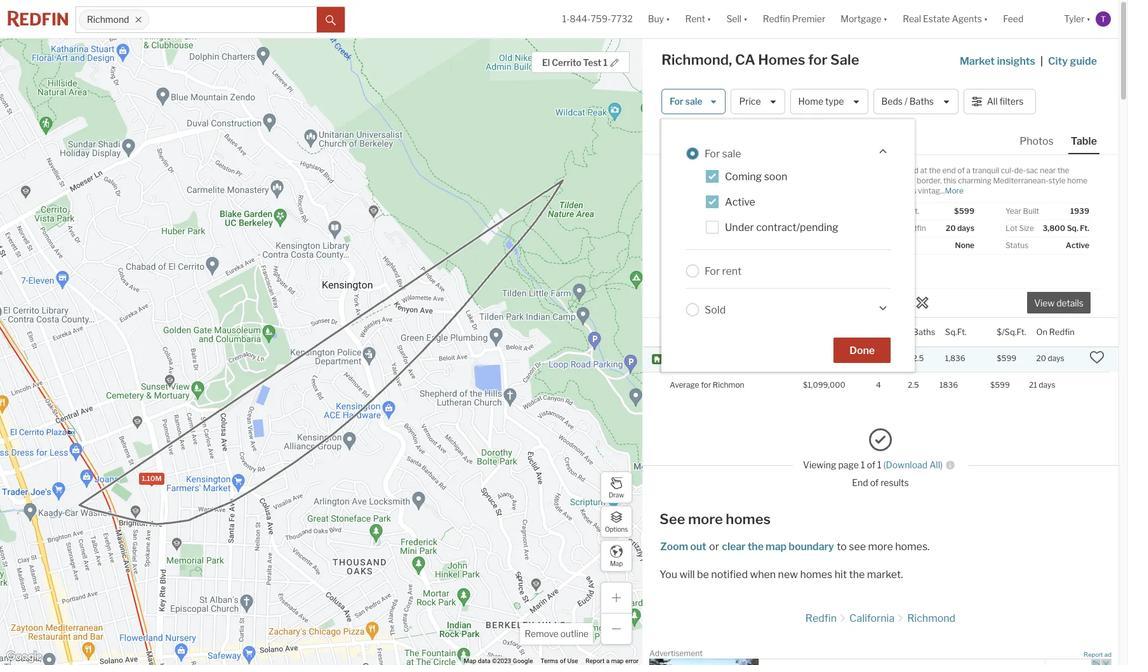 Task type: locate. For each thing, give the bounding box(es) containing it.
on up hoa at the top
[[891, 224, 901, 233]]

▾ for mortgage ▾
[[884, 14, 888, 24]]

style
[[1049, 176, 1066, 185]]

2 vertical spatial for
[[705, 265, 720, 277]]

0 horizontal spatial 1,836
[[848, 281, 874, 292]]

baths right /
[[910, 96, 934, 107]]

beds for beds / baths
[[882, 96, 903, 107]]

table button
[[1069, 135, 1100, 154]]

end
[[852, 477, 868, 488]]

view details
[[1035, 298, 1084, 309]]

redfin down 'hit' at right bottom
[[806, 613, 837, 625]]

new
[[778, 569, 798, 581]]

1 horizontal spatial report
[[1084, 651, 1103, 658]]

vintag...
[[918, 186, 945, 196]]

for sale
[[670, 96, 703, 107], [705, 148, 741, 160]]

1 horizontal spatial sale
[[722, 148, 741, 160]]

0 vertical spatial $599
[[955, 206, 975, 216]]

homes
[[726, 511, 771, 528], [800, 569, 833, 581]]

on redfin down $/sq. ft.
[[891, 224, 926, 233]]

of right end on the right of the page
[[958, 166, 965, 175]]

zoom out or clear the map boundary to see more homes.
[[660, 541, 930, 553]]

baths button
[[913, 318, 936, 347]]

average for richmond:
[[670, 381, 751, 390]]

a inside nestled at the end of a tranquil cul-de-sac near the albany border, this charming mediterranean-style home exudes vintag...
[[967, 166, 971, 175]]

richmond right california link
[[908, 613, 956, 625]]

1 right page
[[861, 460, 865, 471]]

map button
[[601, 540, 632, 572]]

beds / baths button
[[873, 89, 959, 114]]

1 ▾ from the left
[[666, 14, 670, 24]]

hit
[[835, 569, 847, 581]]

of left use at the bottom right of the page
[[560, 658, 566, 665]]

geri
[[713, 361, 725, 368]]

sale inside button
[[686, 96, 703, 107]]

0 vertical spatial map
[[766, 541, 787, 553]]

0 vertical spatial 20 days
[[946, 224, 975, 233]]

for sale up coming
[[705, 148, 741, 160]]

report
[[1084, 651, 1103, 658], [586, 658, 605, 665]]

0 vertical spatial for
[[808, 51, 828, 68]]

1 horizontal spatial more
[[868, 541, 893, 553]]

4 right done on the bottom
[[881, 354, 886, 363]]

view details link
[[1027, 291, 1091, 314]]

1 vertical spatial more
[[868, 541, 893, 553]]

dialog
[[662, 119, 915, 372]]

home
[[1068, 176, 1088, 185]]

report for report ad
[[1084, 651, 1103, 658]]

1 horizontal spatial ft.
[[1080, 224, 1090, 233]]

1836
[[940, 380, 958, 390]]

1 vertical spatial $1,099,000
[[803, 380, 846, 390]]

20 up 21 days
[[1037, 354, 1046, 363]]

1,836
[[848, 281, 874, 292], [945, 354, 966, 363]]

0 vertical spatial homes
[[726, 511, 771, 528]]

$1,099,000 down done button
[[803, 380, 846, 390]]

1 horizontal spatial on
[[1037, 327, 1048, 337]]

redfin down view details
[[1050, 327, 1075, 337]]

ft. right $/sq.
[[911, 206, 920, 216]]

use
[[567, 658, 578, 665]]

feed
[[1004, 14, 1024, 24]]

▾ inside mortgage ▾ dropdown button
[[884, 14, 888, 24]]

ad region
[[650, 659, 1112, 665]]

0 horizontal spatial report
[[586, 658, 605, 665]]

4 ▾ from the left
[[884, 14, 888, 24]]

6 ▾ from the left
[[1087, 14, 1091, 24]]

beds left /
[[882, 96, 903, 107]]

active
[[725, 196, 756, 208], [1066, 241, 1090, 250]]

richmond left remove richmond image
[[87, 14, 129, 25]]

$1,099,000 left done on the bottom
[[806, 354, 849, 363]]

0 vertical spatial map
[[610, 560, 623, 567]]

0 horizontal spatial ft.
[[911, 206, 920, 216]]

year built
[[1006, 206, 1040, 216]]

0 vertical spatial baths
[[910, 96, 934, 107]]

2 vertical spatial days
[[1039, 380, 1056, 390]]

map down options at the bottom of the page
[[610, 560, 623, 567]]

2 vertical spatial 4
[[876, 380, 881, 390]]

1 vertical spatial richmond
[[908, 613, 956, 625]]

$599 left 21
[[991, 380, 1010, 390]]

x-out this home image
[[915, 295, 930, 310]]

map
[[610, 560, 623, 567], [464, 658, 476, 665]]

for sale button
[[662, 89, 726, 114]]

for sale inside button
[[670, 96, 703, 107]]

homes up the clear
[[726, 511, 771, 528]]

1 vertical spatial beds
[[881, 327, 900, 337]]

redfin inside button
[[763, 14, 790, 24]]

0 horizontal spatial a
[[606, 658, 610, 665]]

1 vertical spatial $599
[[997, 354, 1017, 363]]

for sale inside dialog
[[705, 148, 741, 160]]

draw
[[609, 491, 624, 499]]

cerrito
[[552, 57, 582, 68]]

0 horizontal spatial for
[[701, 381, 711, 390]]

None search field
[[150, 7, 317, 32]]

under
[[725, 222, 754, 234]]

baths down x-out this home icon
[[913, 327, 936, 337]]

0 horizontal spatial richmond
[[87, 14, 129, 25]]

sale down richmond,
[[686, 96, 703, 107]]

rent ▾ button
[[678, 0, 719, 38]]

2 vertical spatial $599
[[991, 380, 1010, 390]]

2 ▾ from the left
[[707, 14, 711, 24]]

lot
[[1006, 224, 1018, 233]]

1 vertical spatial for
[[701, 381, 711, 390]]

sale inside dialog
[[722, 148, 741, 160]]

1 vertical spatial 1,836
[[945, 354, 966, 363]]

1939
[[1071, 206, 1090, 216]]

beds left baths 'button'
[[881, 327, 900, 337]]

map left 'error'
[[611, 658, 624, 665]]

1.10m
[[142, 474, 162, 483]]

report right use at the bottom right of the page
[[586, 658, 605, 665]]

of right end
[[870, 477, 879, 488]]

1-844-759-7732
[[562, 14, 633, 24]]

0 vertical spatial ft.
[[911, 206, 920, 216]]

sell ▾ button
[[727, 0, 748, 38]]

user photo image
[[1096, 11, 1111, 27]]

sale
[[831, 51, 859, 68]]

city
[[1048, 55, 1068, 67]]

city guide link
[[1048, 54, 1100, 69]]

report inside button
[[1084, 651, 1103, 658]]

sale up coming
[[722, 148, 741, 160]]

rent
[[722, 265, 742, 277]]

the right the clear
[[748, 541, 764, 553]]

▾ right rent
[[707, 14, 711, 24]]

4 down contract/pending
[[802, 281, 809, 292]]

map data ©2023 google
[[464, 658, 533, 665]]

listing
[[670, 361, 691, 368]]

stern
[[727, 361, 743, 368]]

1 vertical spatial on redfin
[[1037, 327, 1075, 337]]

1 up end of results
[[878, 460, 882, 471]]

20 days up none
[[946, 224, 975, 233]]

1 vertical spatial days
[[1048, 354, 1065, 363]]

days down on redfin button
[[1048, 354, 1065, 363]]

clear the map boundary button
[[722, 541, 835, 553]]

0 vertical spatial active
[[725, 196, 756, 208]]

▾ right "agents"
[[984, 14, 988, 24]]

1 vertical spatial active
[[1066, 241, 1090, 250]]

20 days down on redfin button
[[1037, 354, 1065, 363]]

▾ inside rent ▾ dropdown button
[[707, 14, 711, 24]]

0 vertical spatial more
[[688, 511, 723, 528]]

more right see in the right of the page
[[868, 541, 893, 553]]

0 horizontal spatial 20
[[946, 224, 956, 233]]

homes
[[758, 51, 805, 68]]

0 vertical spatial beds
[[882, 96, 903, 107]]

0 horizontal spatial map
[[464, 658, 476, 665]]

5 ▾ from the left
[[984, 14, 988, 24]]

active down sq.
[[1066, 241, 1090, 250]]

0 horizontal spatial on
[[891, 224, 901, 233]]

map left data
[[464, 658, 476, 665]]

you will be notified when new homes hit the market.
[[660, 569, 903, 581]]

to
[[837, 541, 847, 553]]

redfin inside button
[[1050, 327, 1075, 337]]

0 vertical spatial richmond
[[87, 14, 129, 25]]

for down listing agent: geri stern
[[701, 381, 711, 390]]

1 horizontal spatial map
[[610, 560, 623, 567]]

1 horizontal spatial richmond
[[908, 613, 956, 625]]

map for map
[[610, 560, 623, 567]]

1 horizontal spatial for sale
[[705, 148, 741, 160]]

3,800 sq. ft.
[[1043, 224, 1090, 233]]

done button
[[834, 338, 891, 363]]

a left 'error'
[[606, 658, 610, 665]]

0 horizontal spatial on redfin
[[891, 224, 926, 233]]

1 horizontal spatial for
[[808, 51, 828, 68]]

3 ▾ from the left
[[744, 14, 748, 24]]

sq.ft. button
[[945, 318, 967, 347]]

0 horizontal spatial sale
[[686, 96, 703, 107]]

of inside nestled at the end of a tranquil cul-de-sac near the albany border, this charming mediterranean-style home exudes vintag...
[[958, 166, 965, 175]]

0 vertical spatial a
[[967, 166, 971, 175]]

on redfin down view details
[[1037, 327, 1075, 337]]

map region
[[0, 0, 709, 665]]

for down richmond,
[[670, 96, 684, 107]]

map inside button
[[610, 560, 623, 567]]

$599 down $/sq.ft. button
[[997, 354, 1017, 363]]

▾ right mortgage
[[884, 14, 888, 24]]

map
[[766, 541, 787, 553], [611, 658, 624, 665]]

soon
[[764, 171, 788, 183]]

20 days
[[946, 224, 975, 233], [1037, 354, 1065, 363]]

0 horizontal spatial map
[[611, 658, 624, 665]]

a up charming at the right top of page
[[967, 166, 971, 175]]

1 vertical spatial map
[[611, 658, 624, 665]]

▾
[[666, 14, 670, 24], [707, 14, 711, 24], [744, 14, 748, 24], [884, 14, 888, 24], [984, 14, 988, 24], [1087, 14, 1091, 24]]

redfin premier
[[763, 14, 826, 24]]

▾ inside buy ▾ dropdown button
[[666, 14, 670, 24]]

days right 21
[[1039, 380, 1056, 390]]

home
[[799, 96, 824, 107]]

▾ right "buy"
[[666, 14, 670, 24]]

1 vertical spatial a
[[606, 658, 610, 665]]

more
[[945, 186, 964, 196]]

0 vertical spatial $1,099,000
[[806, 354, 849, 363]]

page
[[839, 460, 859, 471]]

for sale down richmond,
[[670, 96, 703, 107]]

of up end of results
[[867, 460, 876, 471]]

redfin left premier
[[763, 14, 790, 24]]

advertisement
[[650, 649, 703, 658]]

sell ▾ button
[[719, 0, 755, 38]]

1 vertical spatial 20 days
[[1037, 354, 1065, 363]]

terms of use
[[541, 658, 578, 665]]

viewing page 1 of 1 (download all)
[[803, 460, 943, 471]]

1 vertical spatial 20
[[1037, 354, 1046, 363]]

all)
[[930, 460, 943, 471]]

homes left 'hit' at right bottom
[[800, 569, 833, 581]]

active up under
[[725, 196, 756, 208]]

richmond,
[[662, 51, 732, 68]]

1 horizontal spatial map
[[766, 541, 787, 553]]

tyler
[[1065, 14, 1085, 24]]

0 vertical spatial sale
[[686, 96, 703, 107]]

$1,099,000
[[806, 354, 849, 363], [803, 380, 846, 390]]

1 inside button
[[603, 57, 608, 68]]

el cerrito test 1 button
[[531, 51, 630, 73]]

1 vertical spatial sale
[[722, 148, 741, 160]]

more up out
[[688, 511, 723, 528]]

on down view
[[1037, 327, 1048, 337]]

0 horizontal spatial more
[[688, 511, 723, 528]]

redfin
[[763, 14, 790, 24], [903, 224, 926, 233], [1050, 327, 1075, 337], [806, 613, 837, 625]]

1 vertical spatial homes
[[800, 569, 833, 581]]

border,
[[917, 176, 942, 185]]

outline
[[561, 629, 589, 639]]

for
[[808, 51, 828, 68], [701, 381, 711, 390]]

1 horizontal spatial active
[[1066, 241, 1090, 250]]

for down for sale button
[[705, 148, 720, 160]]

1 right "test"
[[603, 57, 608, 68]]

photos button
[[1017, 135, 1069, 153]]

beds inside button
[[882, 96, 903, 107]]

1 vertical spatial ft.
[[1080, 224, 1090, 233]]

0 horizontal spatial for sale
[[670, 96, 703, 107]]

nestled
[[891, 166, 919, 175]]

ft. right sq.
[[1080, 224, 1090, 233]]

0 vertical spatial for sale
[[670, 96, 703, 107]]

1 vertical spatial for sale
[[705, 148, 741, 160]]

20 up none
[[946, 224, 956, 233]]

1 horizontal spatial 20
[[1037, 354, 1046, 363]]

1 vertical spatial map
[[464, 658, 476, 665]]

0 horizontal spatial active
[[725, 196, 756, 208]]

buy ▾
[[648, 14, 670, 24]]

0 vertical spatial for
[[670, 96, 684, 107]]

3,800
[[1043, 224, 1066, 233]]

sell ▾
[[727, 14, 748, 24]]

4 down done button
[[876, 380, 881, 390]]

$599 down more
[[955, 206, 975, 216]]

heading
[[668, 280, 771, 314]]

data
[[478, 658, 491, 665]]

all filters
[[987, 96, 1024, 107]]

1 horizontal spatial a
[[967, 166, 971, 175]]

▾ for rent ▾
[[707, 14, 711, 24]]

for left rent
[[705, 265, 720, 277]]

▾ inside sell ▾ dropdown button
[[744, 14, 748, 24]]

premier
[[792, 14, 826, 24]]

for left sale
[[808, 51, 828, 68]]

▾ right sell at the top right of page
[[744, 14, 748, 24]]

report left ad
[[1084, 651, 1103, 658]]

▾ right tyler on the right of page
[[1087, 14, 1091, 24]]

map up you will be notified when new homes hit the market.
[[766, 541, 787, 553]]

1 vertical spatial on
[[1037, 327, 1048, 337]]

days up none
[[958, 224, 975, 233]]



Task type: describe. For each thing, give the bounding box(es) containing it.
active for coming soon
[[725, 196, 756, 208]]

agents
[[952, 14, 982, 24]]

beds / baths
[[882, 96, 934, 107]]

report ad
[[1084, 651, 1112, 658]]

under contract/pending
[[725, 222, 839, 234]]

1 down for sale button
[[662, 132, 666, 143]]

favorite this home image
[[1090, 350, 1105, 365]]

7732
[[611, 14, 633, 24]]

the right at
[[929, 166, 941, 175]]

market.
[[867, 569, 903, 581]]

1 vertical spatial 2.5
[[913, 354, 924, 363]]

zoom
[[660, 541, 688, 553]]

dialog containing for sale
[[662, 119, 915, 372]]

clear
[[722, 541, 746, 553]]

▾ for sell ▾
[[744, 14, 748, 24]]

average
[[670, 381, 700, 390]]

$/sq. ft.
[[891, 206, 920, 216]]

on inside button
[[1037, 327, 1048, 337]]

21
[[1029, 380, 1037, 390]]

▾ for tyler ▾
[[1087, 14, 1091, 24]]

0 vertical spatial 2.5
[[824, 281, 839, 292]]

viewing
[[803, 460, 837, 471]]

for inside button
[[670, 96, 684, 107]]

see
[[660, 511, 685, 528]]

none
[[955, 241, 975, 250]]

submit search image
[[326, 15, 336, 25]]

cul-
[[1001, 166, 1015, 175]]

0 horizontal spatial 20 days
[[946, 224, 975, 233]]

mortgage ▾ button
[[833, 0, 895, 38]]

map for map data ©2023 google
[[464, 658, 476, 665]]

el cerrito test 1
[[542, 57, 608, 68]]

report a map error link
[[586, 658, 639, 665]]

draw button
[[601, 472, 632, 504]]

el
[[542, 57, 550, 68]]

zoom out button
[[660, 541, 707, 553]]

mortgage
[[841, 14, 882, 24]]

market insights | city guide
[[960, 55, 1097, 67]]

report a map error
[[586, 658, 639, 665]]

feed button
[[996, 0, 1057, 38]]

estate
[[923, 14, 950, 24]]

view
[[1035, 298, 1055, 309]]

0 vertical spatial on redfin
[[891, 224, 926, 233]]

buy
[[648, 14, 664, 24]]

google image
[[3, 649, 45, 665]]

table
[[1071, 135, 1097, 147]]

price
[[739, 96, 761, 107]]

real estate agents ▾
[[903, 14, 988, 24]]

remove richmond image
[[135, 16, 143, 23]]

report ad button
[[1084, 651, 1112, 661]]

albany
[[891, 176, 916, 185]]

0 horizontal spatial homes
[[726, 511, 771, 528]]

test
[[583, 57, 602, 68]]

remove
[[525, 629, 559, 639]]

1 horizontal spatial 1,836
[[945, 354, 966, 363]]

contract/pending
[[756, 222, 839, 234]]

year
[[1006, 206, 1022, 216]]

▾ inside "real estate agents ▾" link
[[984, 14, 988, 24]]

all
[[987, 96, 998, 107]]

1 vertical spatial for
[[705, 148, 720, 160]]

1-844-759-7732 link
[[562, 14, 633, 24]]

near
[[1040, 166, 1056, 175]]

nestled at the end of a tranquil cul-de-sac near the albany border, this charming mediterranean-style home exudes vintag...
[[891, 166, 1088, 196]]

759-
[[591, 14, 611, 24]]

$/sq.ft. button
[[997, 318, 1026, 347]]

type
[[826, 96, 844, 107]]

rent
[[685, 14, 705, 24]]

terms of use link
[[541, 658, 578, 665]]

on redfin button
[[1037, 318, 1075, 347]]

sq.
[[1067, 224, 1079, 233]]

1 horizontal spatial 20 days
[[1037, 354, 1065, 363]]

report for report a map error
[[586, 658, 605, 665]]

the right 'hit' at right bottom
[[849, 569, 865, 581]]

1 vertical spatial baths
[[913, 327, 936, 337]]

size
[[1020, 224, 1034, 233]]

buy ▾ button
[[641, 0, 678, 38]]

$/sq.
[[891, 206, 909, 216]]

/
[[905, 96, 908, 107]]

or
[[709, 541, 719, 553]]

photo of 7202 a st, el cerrito, ca 94530 image
[[662, 155, 881, 318]]

when
[[750, 569, 776, 581]]

end of results
[[852, 477, 909, 488]]

remove outline button
[[520, 624, 593, 645]]

guide
[[1070, 55, 1097, 67]]

the up style
[[1058, 166, 1070, 175]]

0 vertical spatial 1,836
[[848, 281, 874, 292]]

coming
[[725, 171, 762, 183]]

21 days
[[1029, 380, 1056, 390]]

0 vertical spatial 4
[[802, 281, 809, 292]]

photos
[[1020, 135, 1054, 147]]

rent ▾
[[685, 14, 711, 24]]

1 vertical spatial 4
[[881, 354, 886, 363]]

0 vertical spatial 20
[[946, 224, 956, 233]]

error
[[625, 658, 639, 665]]

0 vertical spatial on
[[891, 224, 901, 233]]

tranquil
[[973, 166, 1000, 175]]

richmond:
[[713, 381, 751, 390]]

1 horizontal spatial homes
[[800, 569, 833, 581]]

filters
[[1000, 96, 1024, 107]]

beds for beds
[[881, 327, 900, 337]]

0 vertical spatial days
[[958, 224, 975, 233]]

richmond link
[[908, 613, 956, 625]]

2 vertical spatial 2.5
[[908, 380, 919, 390]]

1 horizontal spatial on redfin
[[1037, 327, 1075, 337]]

google
[[513, 658, 533, 665]]

baths inside button
[[910, 96, 934, 107]]

notified
[[711, 569, 748, 581]]

tyler ▾
[[1065, 14, 1091, 24]]

active for 3,800 sq. ft.
[[1066, 241, 1090, 250]]

be
[[697, 569, 709, 581]]

sac
[[1026, 166, 1039, 175]]

insights
[[997, 55, 1036, 67]]

sq.ft.
[[945, 327, 967, 337]]

redfin down $/sq. ft.
[[903, 224, 926, 233]]

(download all) link
[[884, 460, 943, 471]]

sell
[[727, 14, 742, 24]]

▾ for buy ▾
[[666, 14, 670, 24]]



Task type: vqa. For each thing, say whether or not it's contained in the screenshot.
bottom 4
yes



